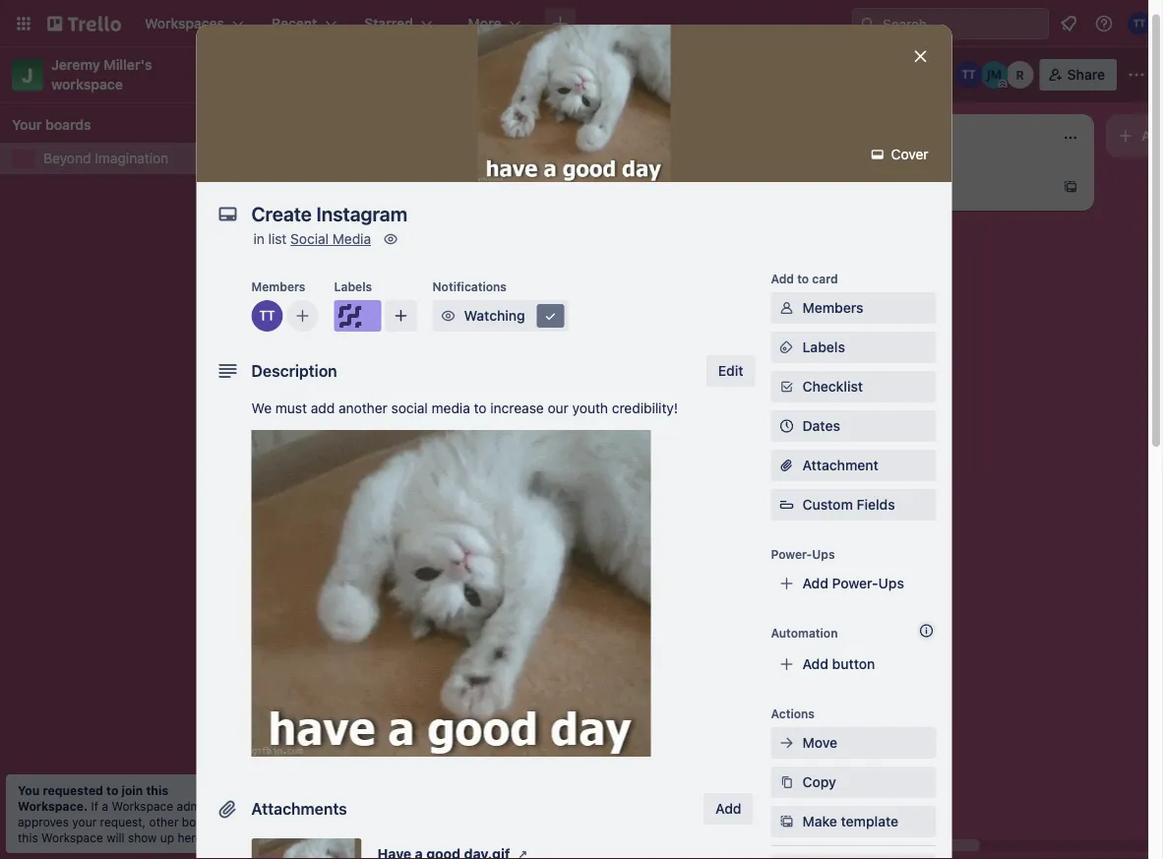 Task type: describe. For each thing, give the bounding box(es) containing it.
copy link
[[772, 767, 937, 799]]

you requested to join this workspace.
[[18, 784, 169, 813]]

if
[[91, 800, 98, 813]]

jeremy
[[51, 57, 100, 73]]

instagram
[[334, 396, 397, 412]]

0 horizontal spatial workspace
[[41, 831, 103, 845]]

add down show menu image
[[1142, 128, 1164, 144]]

if a workspace admin approves your request, other boards in this workspace will show up here.
[[18, 800, 234, 845]]

add
[[311, 400, 335, 417]]

our
[[548, 400, 569, 417]]

edit
[[719, 363, 744, 379]]

social
[[291, 231, 329, 247]]

1 horizontal spatial card
[[813, 272, 839, 286]]

cover link
[[862, 139, 941, 170]]

custom fields button
[[772, 495, 937, 515]]

0 vertical spatial terry turtle (terryturtle) image
[[1129, 12, 1152, 35]]

add down power-ups
[[803, 576, 829, 592]]

kickoff meeting
[[288, 467, 387, 483]]

custom
[[803, 497, 854, 513]]

watching button
[[433, 300, 569, 332]]

sm image for labels
[[777, 338, 797, 357]]

sm image right "media"
[[381, 229, 401, 249]]

will
[[107, 831, 125, 845]]

imagination
[[95, 150, 169, 166]]

1 vertical spatial members
[[803, 300, 864, 316]]

1 vertical spatial add a card
[[307, 510, 377, 526]]

0 horizontal spatial ups
[[813, 548, 836, 561]]

sm image for copy
[[777, 773, 797, 793]]

add button button
[[772, 649, 937, 680]]

your
[[72, 815, 97, 829]]

sm image right watching
[[541, 306, 561, 326]]

edit button
[[707, 355, 756, 387]]

beyond imagination link
[[43, 149, 244, 168]]

filters button
[[865, 59, 941, 91]]

here.
[[178, 831, 206, 845]]

media
[[432, 400, 471, 417]]

make template link
[[772, 806, 937, 838]]

0 vertical spatial labels
[[334, 280, 372, 293]]

boards inside the if a workspace admin approves your request, other boards in this workspace will show up here.
[[182, 815, 221, 829]]

members link
[[772, 292, 937, 324]]

we must add another social media to increase our youth credibility!
[[252, 400, 679, 417]]

show
[[128, 831, 157, 845]]

sm image inside cover link
[[868, 145, 888, 164]]

sm image for members
[[777, 298, 797, 318]]

thinking
[[567, 183, 622, 199]]

add down 'kickoff'
[[307, 510, 333, 526]]

sm image for checklist
[[777, 377, 797, 397]]

r button
[[1007, 61, 1035, 89]]

2 horizontal spatial to
[[798, 272, 810, 286]]

social media link
[[291, 231, 371, 247]]

kickoff
[[288, 467, 332, 483]]

custom fields
[[803, 497, 896, 513]]

add members to card image
[[295, 306, 311, 326]]

automation
[[772, 626, 838, 640]]

add to card
[[772, 272, 839, 286]]

Search field
[[876, 9, 1049, 38]]

notifications
[[433, 280, 507, 293]]

add down automation
[[803, 656, 829, 673]]

admin
[[177, 800, 211, 813]]

dates button
[[772, 411, 937, 442]]

thoughts
[[587, 170, 641, 184]]

watching
[[464, 308, 526, 324]]

1
[[339, 423, 344, 437]]

join
[[122, 784, 143, 798]]

jeremy miller's workspace
[[51, 57, 156, 93]]

media
[[333, 231, 371, 247]]

search image
[[861, 16, 876, 32]]

1 horizontal spatial power-
[[833, 576, 879, 592]]

open information menu image
[[1095, 14, 1115, 33]]

r
[[1017, 68, 1025, 82]]

button
[[833, 656, 876, 673]]

0 vertical spatial sm image
[[830, 59, 857, 87]]

color: purple, title: none image
[[288, 382, 327, 390]]

0 horizontal spatial members
[[252, 280, 306, 293]]

social
[[391, 400, 428, 417]]

create instagram
[[288, 396, 397, 412]]

to inside you requested to join this workspace.
[[106, 784, 119, 798]]

workspace visible image
[[507, 67, 522, 83]]

your boards with 1 items element
[[12, 113, 234, 137]]

thoughts thinking
[[567, 170, 641, 199]]

kickoff meeting link
[[288, 465, 516, 485]]

create
[[288, 396, 330, 412]]

0 vertical spatial terry turtle (terryturtle) image
[[956, 61, 983, 89]]

add button
[[803, 656, 876, 673]]

a for the right add a card button
[[896, 179, 904, 195]]

0 vertical spatial boards
[[45, 117, 91, 133]]

add power-ups link
[[772, 568, 937, 600]]

beyond imagination
[[43, 150, 169, 166]]

credibility!
[[612, 400, 679, 417]]

share button
[[1041, 59, 1118, 91]]

you
[[18, 784, 40, 798]]

request,
[[100, 815, 146, 829]]

rubyanndersson (rubyanndersson) image
[[1007, 61, 1035, 89]]

jeremy miller (jeremymiller198) image
[[981, 61, 1009, 89]]

we
[[252, 400, 272, 417]]

fields
[[857, 497, 896, 513]]

create from template… image for add a card button to the bottom
[[504, 510, 520, 526]]

make template
[[803, 814, 899, 830]]



Task type: locate. For each thing, give the bounding box(es) containing it.
sm image down filters button
[[868, 145, 888, 164]]

add a card button down the cover
[[835, 171, 1056, 203]]

add a card
[[867, 179, 937, 195], [307, 510, 377, 526]]

power-ups
[[772, 548, 836, 561]]

1 horizontal spatial to
[[474, 400, 487, 417]]

up
[[160, 831, 174, 845]]

card up members link
[[813, 272, 839, 286]]

card down the cover
[[907, 179, 937, 195]]

terry turtle (terryturtle) image down increase
[[496, 418, 520, 442]]

card for add a card button to the bottom
[[348, 510, 377, 526]]

0 vertical spatial power-
[[772, 548, 813, 561]]

attachment
[[803, 457, 879, 474]]

0 vertical spatial in
[[254, 231, 265, 247]]

create from template… image for the right add a card button
[[1064, 179, 1079, 195]]

approves
[[18, 815, 69, 829]]

checklist
[[803, 379, 864, 395]]

sm image right 'edit' button
[[777, 338, 797, 357]]

sm image inside labels link
[[777, 338, 797, 357]]

in left list
[[254, 231, 265, 247]]

miller's
[[104, 57, 152, 73]]

sm image down the notifications
[[439, 306, 458, 326]]

make
[[803, 814, 838, 830]]

sm image for make template
[[777, 812, 797, 832]]

add left make
[[716, 801, 742, 817]]

1 vertical spatial to
[[474, 400, 487, 417]]

None text field
[[242, 196, 892, 231]]

cover
[[888, 146, 929, 162]]

to
[[798, 272, 810, 286], [474, 400, 487, 417], [106, 784, 119, 798]]

attachments
[[252, 800, 347, 819]]

sm image
[[868, 145, 888, 164], [381, 229, 401, 249], [777, 298, 797, 318], [439, 306, 458, 326], [541, 306, 561, 326], [777, 338, 797, 357], [777, 377, 797, 397], [777, 773, 797, 793], [777, 812, 797, 832]]

1 horizontal spatial add a card
[[867, 179, 937, 195]]

other
[[149, 815, 179, 829]]

boards up beyond
[[45, 117, 91, 133]]

terry turtle (terryturtle) image
[[1129, 12, 1152, 35], [252, 300, 283, 332]]

sm image for watching
[[439, 306, 458, 326]]

board button
[[534, 59, 640, 91]]

0 horizontal spatial a
[[102, 800, 108, 813]]

primary element
[[0, 0, 1164, 47]]

sm image inside members link
[[777, 298, 797, 318]]

in list social media
[[254, 231, 371, 247]]

0 horizontal spatial terry turtle (terryturtle) image
[[496, 418, 520, 442]]

move
[[803, 735, 838, 751]]

terry turtle (terryturtle) image left add members to card icon
[[252, 300, 283, 332]]

terry turtle (terryturtle) image
[[956, 61, 983, 89], [496, 418, 520, 442]]

filters
[[895, 66, 935, 83]]

0 vertical spatial add a card button
[[835, 171, 1056, 203]]

labels up checklist
[[803, 339, 846, 355]]

a down cover link
[[896, 179, 904, 195]]

0 horizontal spatial to
[[106, 784, 119, 798]]

in right other
[[224, 815, 234, 829]]

0 horizontal spatial card
[[348, 510, 377, 526]]

labels
[[334, 280, 372, 293], [803, 339, 846, 355]]

show menu image
[[1128, 65, 1147, 85]]

members down "add to card" on the top
[[803, 300, 864, 316]]

2 vertical spatial a
[[102, 800, 108, 813]]

1 vertical spatial workspace
[[41, 831, 103, 845]]

dates
[[803, 418, 841, 434]]

1 horizontal spatial sm image
[[777, 734, 797, 753]]

power-
[[772, 548, 813, 561], [833, 576, 879, 592]]

create from template… image
[[1064, 179, 1079, 195], [504, 510, 520, 526]]

1 horizontal spatial members
[[803, 300, 864, 316]]

checklist link
[[772, 371, 937, 403]]

labels link
[[772, 332, 937, 363]]

card down meeting
[[348, 510, 377, 526]]

attachment button
[[772, 450, 937, 482]]

add a card button down kickoff meeting link at the bottom left of page
[[276, 503, 496, 534]]

add
[[1142, 128, 1164, 144], [867, 179, 893, 195], [772, 272, 795, 286], [307, 510, 333, 526], [803, 576, 829, 592], [803, 656, 829, 673], [716, 801, 742, 817]]

0 vertical spatial card
[[907, 179, 937, 195]]

have\_a\_good\_day.gif image
[[252, 430, 651, 757]]

1 vertical spatial labels
[[803, 339, 846, 355]]

0 horizontal spatial in
[[224, 815, 234, 829]]

0 horizontal spatial this
[[18, 831, 38, 845]]

1 vertical spatial add a card button
[[276, 503, 496, 534]]

sm image left checklist
[[777, 377, 797, 397]]

workspace
[[51, 76, 123, 93]]

0 horizontal spatial terry turtle (terryturtle) image
[[252, 300, 283, 332]]

another
[[339, 400, 388, 417]]

1 horizontal spatial boards
[[182, 815, 221, 829]]

sm image inside copy link
[[777, 773, 797, 793]]

to right media
[[474, 400, 487, 417]]

color: bold red, title: "thoughts" element
[[567, 169, 641, 184]]

terry turtle (terryturtle) image left r
[[956, 61, 983, 89]]

0 vertical spatial add a card
[[867, 179, 937, 195]]

add button
[[1107, 114, 1164, 158], [704, 794, 754, 825]]

sm image left copy
[[777, 773, 797, 793]]

members up add members to card icon
[[252, 280, 306, 293]]

1 horizontal spatial labels
[[803, 339, 846, 355]]

a down kickoff meeting
[[337, 510, 345, 526]]

j
[[22, 63, 33, 86]]

0 horizontal spatial boards
[[45, 117, 91, 133]]

template
[[841, 814, 899, 830]]

add a card down kickoff meeting
[[307, 510, 377, 526]]

1 horizontal spatial ups
[[879, 576, 905, 592]]

sm image left make
[[777, 812, 797, 832]]

1 vertical spatial a
[[337, 510, 345, 526]]

terry turtle (terryturtle) image right open information menu "image"
[[1129, 12, 1152, 35]]

workspace
[[112, 800, 173, 813], [41, 831, 103, 845]]

1 vertical spatial add button
[[704, 794, 754, 825]]

1 vertical spatial card
[[813, 272, 839, 286]]

share
[[1068, 66, 1106, 83]]

your boards
[[12, 117, 91, 133]]

list
[[268, 231, 287, 247]]

2 horizontal spatial card
[[907, 179, 937, 195]]

boards
[[45, 117, 91, 133], [182, 815, 221, 829]]

1 vertical spatial create from template… image
[[504, 510, 520, 526]]

a for add a card button to the bottom
[[337, 510, 345, 526]]

ups up add power-ups
[[813, 548, 836, 561]]

0 horizontal spatial sm image
[[514, 845, 533, 860]]

workspace down your
[[41, 831, 103, 845]]

actions
[[772, 707, 815, 721]]

increase
[[491, 400, 544, 417]]

back to home image
[[47, 8, 121, 39]]

0 vertical spatial a
[[896, 179, 904, 195]]

meeting
[[336, 467, 387, 483]]

sm image inside checklist link
[[777, 377, 797, 397]]

add down cover link
[[867, 179, 893, 195]]

add button left make
[[704, 794, 754, 825]]

2 vertical spatial card
[[348, 510, 377, 526]]

0 vertical spatial workspace
[[112, 800, 173, 813]]

1 horizontal spatial in
[[254, 231, 265, 247]]

to up members link
[[798, 272, 810, 286]]

power- down power-ups
[[833, 576, 879, 592]]

0 vertical spatial to
[[798, 272, 810, 286]]

must
[[276, 400, 307, 417]]

add up members link
[[772, 272, 795, 286]]

power- down custom
[[772, 548, 813, 561]]

this
[[146, 784, 169, 798], [18, 831, 38, 845]]

a
[[896, 179, 904, 195], [337, 510, 345, 526], [102, 800, 108, 813]]

this inside you requested to join this workspace.
[[146, 784, 169, 798]]

star or unstar board image
[[471, 67, 487, 83]]

workspace.
[[18, 800, 88, 813]]

move link
[[772, 728, 937, 759]]

boards down admin
[[182, 815, 221, 829]]

card
[[907, 179, 937, 195], [813, 272, 839, 286], [348, 510, 377, 526]]

1 vertical spatial ups
[[879, 576, 905, 592]]

to left join
[[106, 784, 119, 798]]

0 horizontal spatial labels
[[334, 280, 372, 293]]

1 horizontal spatial add button
[[1107, 114, 1164, 158]]

copy
[[803, 774, 837, 791]]

in inside the if a workspace admin approves your request, other boards in this workspace will show up here.
[[224, 815, 234, 829]]

0 vertical spatial create from template… image
[[1064, 179, 1079, 195]]

0 vertical spatial ups
[[813, 548, 836, 561]]

beyond
[[43, 150, 91, 166]]

this inside the if a workspace admin approves your request, other boards in this workspace will show up here.
[[18, 831, 38, 845]]

1 horizontal spatial this
[[146, 784, 169, 798]]

1 vertical spatial power-
[[833, 576, 879, 592]]

members
[[252, 280, 306, 293], [803, 300, 864, 316]]

add power-ups
[[803, 576, 905, 592]]

this down approves
[[18, 831, 38, 845]]

add button down show menu image
[[1107, 114, 1164, 158]]

thinking link
[[567, 181, 796, 201]]

board
[[568, 66, 606, 83]]

ups down fields at the right of the page
[[879, 576, 905, 592]]

0 horizontal spatial add a card
[[307, 510, 377, 526]]

1 horizontal spatial a
[[337, 510, 345, 526]]

this right join
[[146, 784, 169, 798]]

workspace down join
[[112, 800, 173, 813]]

create instagram link
[[288, 394, 516, 414]]

2 horizontal spatial sm image
[[830, 59, 857, 87]]

1 vertical spatial sm image
[[777, 734, 797, 753]]

sm image inside move link
[[777, 734, 797, 753]]

description
[[252, 362, 337, 381]]

sm image inside make template 'link'
[[777, 812, 797, 832]]

in
[[254, 231, 265, 247], [224, 815, 234, 829]]

1 horizontal spatial add a card button
[[835, 171, 1056, 203]]

0 horizontal spatial power-
[[772, 548, 813, 561]]

a right if
[[102, 800, 108, 813]]

sm image
[[830, 59, 857, 87], [777, 734, 797, 753], [514, 845, 533, 860]]

1 vertical spatial in
[[224, 815, 234, 829]]

requested
[[43, 784, 103, 798]]

sm image down "add to card" on the top
[[777, 298, 797, 318]]

1 vertical spatial boards
[[182, 815, 221, 829]]

1 vertical spatial terry turtle (terryturtle) image
[[252, 300, 283, 332]]

labels up color: purple, title: none image at the top left of page
[[334, 280, 372, 293]]

0 notifications image
[[1058, 12, 1081, 35]]

1 horizontal spatial terry turtle (terryturtle) image
[[1129, 12, 1152, 35]]

1 horizontal spatial workspace
[[112, 800, 173, 813]]

add a card down cover link
[[867, 179, 937, 195]]

create board or workspace image
[[551, 14, 571, 33]]

0 vertical spatial add button
[[1107, 114, 1164, 158]]

color: purple, title: none image
[[334, 300, 382, 332]]

1 horizontal spatial terry turtle (terryturtle) image
[[956, 61, 983, 89]]

0 horizontal spatial add button
[[704, 794, 754, 825]]

a inside the if a workspace admin approves your request, other boards in this workspace will show up here.
[[102, 800, 108, 813]]

1 vertical spatial this
[[18, 831, 38, 845]]

card for the right add a card button
[[907, 179, 937, 195]]

2 horizontal spatial a
[[896, 179, 904, 195]]

0 horizontal spatial create from template… image
[[504, 510, 520, 526]]

0 horizontal spatial add a card button
[[276, 503, 496, 534]]

0 vertical spatial members
[[252, 280, 306, 293]]

2 vertical spatial to
[[106, 784, 119, 798]]

ups
[[813, 548, 836, 561], [879, 576, 905, 592]]

2 vertical spatial sm image
[[514, 845, 533, 860]]

1 vertical spatial terry turtle (terryturtle) image
[[496, 418, 520, 442]]

1 horizontal spatial create from template… image
[[1064, 179, 1079, 195]]

0 vertical spatial this
[[146, 784, 169, 798]]

youth
[[573, 400, 609, 417]]

your
[[12, 117, 42, 133]]



Task type: vqa. For each thing, say whether or not it's contained in the screenshot.
Add card…
no



